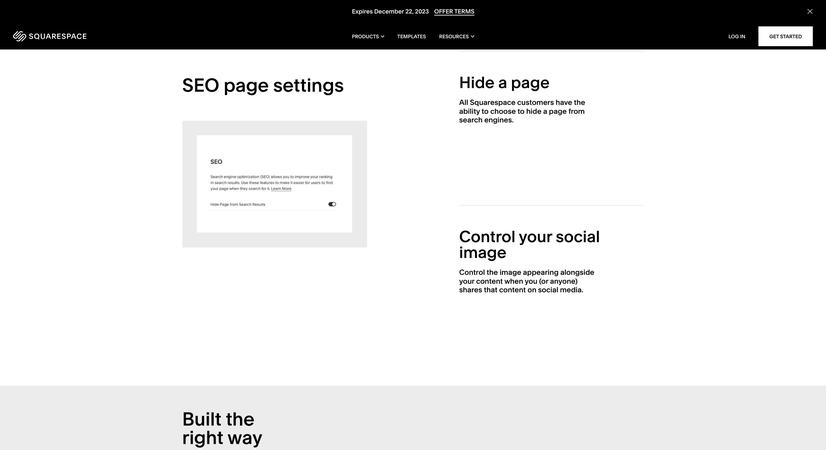 Task type: locate. For each thing, give the bounding box(es) containing it.
all squarespace customers have the ability to choose to hide a page from search engines.
[[460, 98, 586, 124]]

1 vertical spatial social
[[538, 285, 559, 294]]

templates
[[398, 33, 426, 39]]

december
[[374, 8, 404, 15]]

a
[[499, 73, 508, 92], [544, 107, 548, 116]]

1 horizontal spatial to
[[518, 107, 525, 116]]

have
[[556, 98, 573, 107]]

2 horizontal spatial the
[[574, 98, 586, 107]]

0 horizontal spatial the
[[226, 408, 255, 430]]

get started link
[[759, 26, 813, 46]]

1 vertical spatial image
[[500, 268, 522, 277]]

expires
[[352, 8, 373, 15]]

2 vertical spatial the
[[226, 408, 255, 430]]

page
[[511, 73, 550, 92], [224, 74, 269, 96], [549, 107, 567, 116]]

customers
[[518, 98, 554, 107]]

2023
[[415, 8, 429, 15]]

expires december 22, 2023
[[352, 8, 429, 15]]

control inside control your social image
[[460, 227, 516, 246]]

content left on on the bottom right of page
[[500, 285, 526, 294]]

1 horizontal spatial a
[[544, 107, 548, 116]]

2 control from the top
[[460, 268, 485, 277]]

0 vertical spatial social
[[556, 227, 600, 246]]

control inside control the image appearing alongside your content when you (or anyone) shares that content on social media.
[[460, 268, 485, 277]]

offer
[[434, 8, 453, 15]]

1 vertical spatial control
[[460, 268, 485, 277]]

log             in
[[729, 33, 746, 39]]

social
[[556, 227, 600, 246], [538, 285, 559, 294]]

the inside control the image appearing alongside your content when you (or anyone) shares that content on social media.
[[487, 268, 498, 277]]

terms
[[455, 8, 475, 15]]

22,
[[406, 8, 414, 15]]

the inside built the right way
[[226, 408, 255, 430]]

to right ability
[[482, 107, 489, 116]]

the inside all squarespace customers have the ability to choose to hide a page from search engines.
[[574, 98, 586, 107]]

a right hide
[[544, 107, 548, 116]]

1 to from the left
[[482, 107, 489, 116]]

hide
[[460, 73, 495, 92]]

1 horizontal spatial your
[[519, 227, 553, 246]]

0 vertical spatial the
[[574, 98, 586, 107]]

squarespace logo link
[[13, 31, 173, 42]]

from
[[569, 107, 585, 116]]

0 horizontal spatial your
[[460, 277, 475, 286]]

seo
[[182, 74, 219, 96]]

your inside control the image appearing alongside your content when you (or anyone) shares that content on social media.
[[460, 277, 475, 286]]

the
[[574, 98, 586, 107], [487, 268, 498, 277], [226, 408, 255, 430]]

2 to from the left
[[518, 107, 525, 116]]

1 vertical spatial a
[[544, 107, 548, 116]]

1 horizontal spatial the
[[487, 268, 498, 277]]

your inside control your social image
[[519, 227, 553, 246]]

hiding a page option in seo panel image
[[182, 121, 367, 248]]

0 horizontal spatial to
[[482, 107, 489, 116]]

that
[[484, 285, 498, 294]]

0 vertical spatial a
[[499, 73, 508, 92]]

your
[[519, 227, 553, 246], [460, 277, 475, 286]]

products
[[352, 33, 379, 39]]

page inside all squarespace customers have the ability to choose to hide a page from search engines.
[[549, 107, 567, 116]]

search
[[460, 116, 483, 124]]

shares
[[460, 285, 483, 294]]

1 vertical spatial the
[[487, 268, 498, 277]]

1 vertical spatial your
[[460, 277, 475, 286]]

started
[[781, 33, 803, 39]]

0 vertical spatial image
[[460, 243, 507, 262]]

image inside control your social image
[[460, 243, 507, 262]]

right
[[182, 426, 224, 449]]

a up squarespace
[[499, 73, 508, 92]]

0 vertical spatial control
[[460, 227, 516, 246]]

media.
[[560, 285, 584, 294]]

get
[[770, 33, 780, 39]]

control
[[460, 227, 516, 246], [460, 268, 485, 277]]

to
[[482, 107, 489, 116], [518, 107, 525, 116]]

on
[[528, 285, 537, 294]]

image
[[460, 243, 507, 262], [500, 268, 522, 277]]

0 horizontal spatial a
[[499, 73, 508, 92]]

control your social image
[[460, 227, 600, 262]]

1 control from the top
[[460, 227, 516, 246]]

squarespace logo image
[[13, 31, 86, 42]]

products button
[[352, 23, 384, 50]]

squarespace
[[470, 98, 516, 107]]

built
[[182, 408, 222, 430]]

built the right way
[[182, 408, 263, 449]]

control the image appearing alongside your content when you (or anyone) shares that content on social media.
[[460, 268, 595, 294]]

way
[[228, 426, 263, 449]]

a inside all squarespace customers have the ability to choose to hide a page from search engines.
[[544, 107, 548, 116]]

0 vertical spatial your
[[519, 227, 553, 246]]

settings
[[273, 74, 344, 96]]

to left hide
[[518, 107, 525, 116]]

content
[[477, 277, 503, 286], [500, 285, 526, 294]]

hide a page
[[460, 73, 550, 92]]

templates link
[[398, 23, 426, 50]]

resources button
[[439, 23, 474, 50]]



Task type: vqa. For each thing, say whether or not it's contained in the screenshot.
ÇIMEN IMAGE
no



Task type: describe. For each thing, give the bounding box(es) containing it.
control for control the image appearing alongside your content when you (or anyone) shares that content on social media.
[[460, 268, 485, 277]]

log             in link
[[729, 33, 746, 39]]

choose
[[491, 107, 516, 116]]

resources
[[439, 33, 469, 39]]

hide
[[527, 107, 542, 116]]

anyone)
[[550, 277, 578, 286]]

offer terms
[[434, 8, 475, 15]]

offer terms link
[[434, 8, 475, 16]]

get started
[[770, 33, 803, 39]]

alongside
[[561, 268, 595, 277]]

when
[[505, 277, 524, 286]]

all
[[460, 98, 469, 107]]

engines.
[[485, 116, 514, 124]]

appearing
[[523, 268, 559, 277]]

in
[[741, 33, 746, 39]]

image inside control the image appearing alongside your content when you (or anyone) shares that content on social media.
[[500, 268, 522, 277]]

ability
[[460, 107, 480, 116]]

control for control your social image
[[460, 227, 516, 246]]

content left when
[[477, 277, 503, 286]]

(or
[[540, 277, 549, 286]]

you
[[525, 277, 538, 286]]

the for control the image appearing alongside your content when you (or anyone) shares that content on social media.
[[487, 268, 498, 277]]

social inside control the image appearing alongside your content when you (or anyone) shares that content on social media.
[[538, 285, 559, 294]]

the for built the right way
[[226, 408, 255, 430]]

log
[[729, 33, 740, 39]]

seo page settings
[[182, 74, 344, 96]]

social inside control your social image
[[556, 227, 600, 246]]



